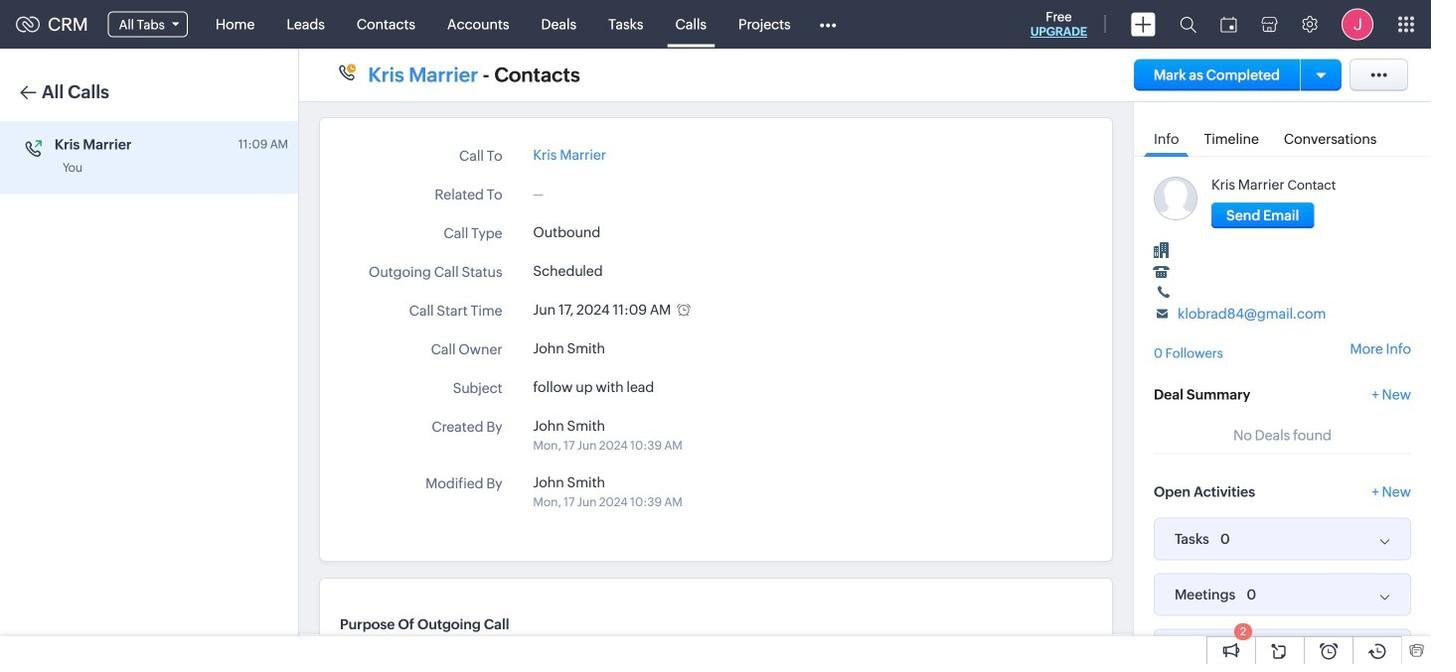 Task type: describe. For each thing, give the bounding box(es) containing it.
profile image
[[1342, 8, 1374, 40]]

logo image
[[16, 16, 40, 32]]

calendar image
[[1221, 16, 1237, 32]]

search element
[[1168, 0, 1209, 49]]

search image
[[1180, 16, 1197, 33]]



Task type: vqa. For each thing, say whether or not it's contained in the screenshot.
3 to the left
no



Task type: locate. For each thing, give the bounding box(es) containing it.
None field
[[96, 7, 200, 41]]

create menu image
[[1131, 12, 1156, 36]]

create menu element
[[1119, 0, 1168, 48]]

None button
[[1212, 203, 1314, 229]]

profile element
[[1330, 0, 1386, 48]]

Other Modules field
[[807, 8, 849, 40]]



